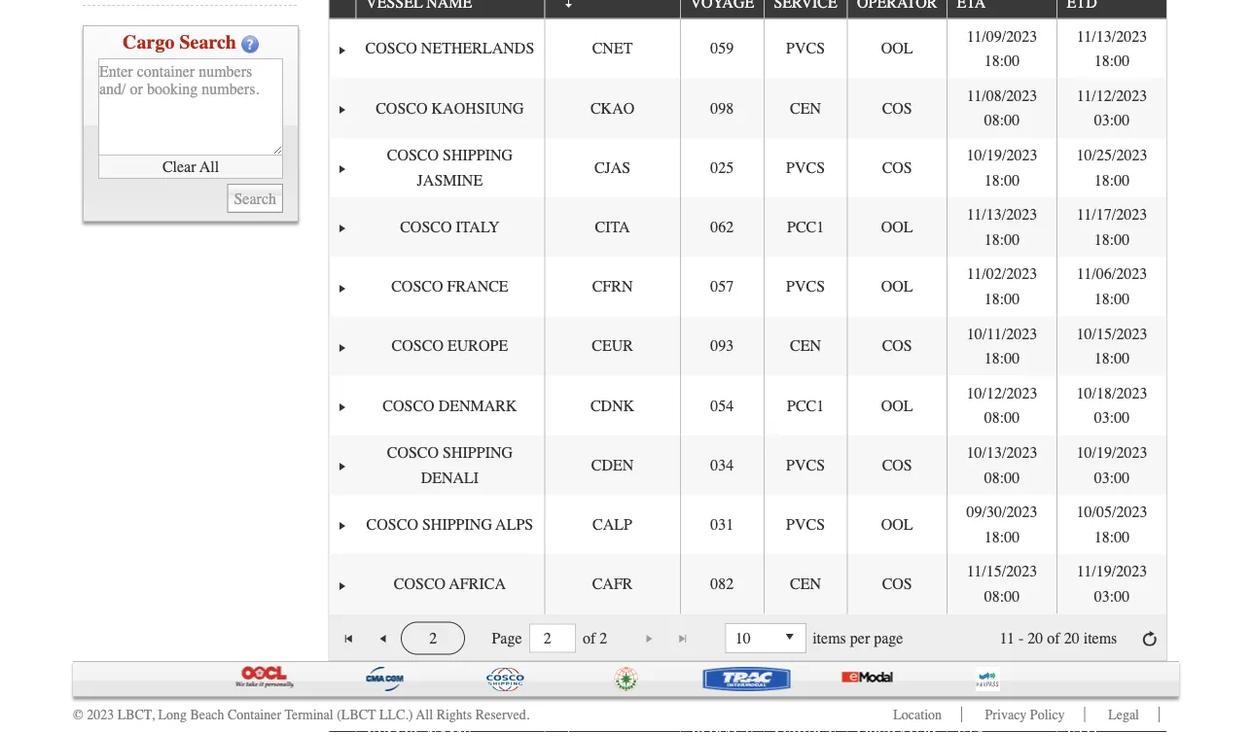 Task type: vqa. For each thing, say whether or not it's contained in the screenshot.


Task type: locate. For each thing, give the bounding box(es) containing it.
row down 031
[[329, 555, 1167, 614]]

03:00 for 11/19/2023 03:00
[[1094, 588, 1130, 606]]

©
[[73, 707, 83, 723]]

0 horizontal spatial of
[[583, 630, 596, 648]]

2 vertical spatial shipping
[[422, 516, 492, 534]]

18:00 inside 09/30/2023 18:00
[[984, 528, 1020, 546]]

0 vertical spatial shipping
[[443, 146, 513, 164]]

pvcs cell right 031
[[764, 495, 847, 555]]

shipping down denali
[[422, 516, 492, 534]]

2 ool cell from the top
[[847, 197, 947, 257]]

11/13/2023 18:00
[[1077, 27, 1147, 70], [967, 206, 1037, 249]]

1 vertical spatial pcc1 cell
[[764, 376, 847, 436]]

10/25/2023 18:00
[[1077, 146, 1147, 189]]

pvcs cell
[[764, 19, 847, 78], [764, 138, 847, 197], [764, 257, 847, 317], [764, 436, 847, 495], [764, 495, 847, 555]]

5 cos cell from the top
[[847, 555, 947, 614]]

pvcs cell for 057
[[764, 257, 847, 317]]

all right llc.) at the left bottom of page
[[416, 707, 433, 723]]

093
[[711, 337, 734, 355]]

03:00 up 10/05/2023
[[1094, 469, 1130, 487]]

row up 031
[[329, 436, 1167, 495]]

None submit
[[227, 184, 283, 213]]

2 2 from the left
[[600, 630, 607, 648]]

of right 2 field on the bottom left of page
[[583, 630, 596, 648]]

2 cen cell from the top
[[764, 317, 847, 376]]

2 ool from the top
[[881, 218, 913, 236]]

18:00 down 09/30/2023
[[984, 528, 1020, 546]]

row up the 098
[[329, 19, 1167, 78]]

6 column header from the left
[[1057, 0, 1167, 19]]

1 horizontal spatial 11/13/2023
[[1077, 27, 1147, 45]]

10/19/2023 inside '10/19/2023 03:00' cell
[[1077, 444, 1147, 462]]

privacy policy link
[[985, 707, 1065, 723]]

1 08:00 from the top
[[984, 112, 1020, 130]]

08:00
[[984, 112, 1020, 130], [984, 409, 1020, 427], [984, 469, 1020, 487], [984, 588, 1020, 606]]

1 pcc1 from the top
[[787, 218, 824, 236]]

2 03:00 from the top
[[1094, 409, 1130, 427]]

1 horizontal spatial items
[[1084, 630, 1117, 648]]

1 ool cell from the top
[[847, 19, 947, 78]]

cen cell up items per page
[[764, 555, 847, 614]]

cos for 11/15/2023
[[882, 575, 912, 593]]

column header
[[356, 0, 544, 19], [680, 0, 764, 19], [764, 0, 847, 19], [847, 0, 947, 19], [947, 0, 1057, 19], [1057, 0, 1167, 19]]

cfrn
[[592, 278, 633, 296]]

cden cell
[[544, 436, 680, 495]]

pcc1 cell for 062
[[764, 197, 847, 257]]

09/30/2023 18:00 cell
[[947, 495, 1057, 555]]

cosco up jasmine
[[387, 146, 439, 164]]

row up 025
[[329, 78, 1167, 138]]

1 vertical spatial 11/13/2023 18:00
[[967, 206, 1037, 249]]

pvcs right 059
[[786, 40, 825, 58]]

20
[[1028, 630, 1043, 648], [1064, 630, 1080, 648]]

3 pvcs cell from the top
[[764, 257, 847, 317]]

cen
[[790, 99, 821, 117], [790, 337, 821, 355], [790, 575, 821, 593]]

1 horizontal spatial 2
[[600, 630, 607, 648]]

1 vertical spatial 11/13/2023
[[967, 206, 1037, 224]]

10/19/2023 down 10/18/2023 03:00 cell
[[1077, 444, 1147, 462]]

pvcs cell for 031
[[764, 495, 847, 555]]

1 horizontal spatial 20
[[1064, 630, 1080, 648]]

row up '057'
[[329, 197, 1167, 257]]

11/19/2023
[[1077, 563, 1147, 581]]

11/13/2023 18:00 cell up 11/02/2023
[[947, 197, 1057, 257]]

alps
[[496, 516, 533, 534]]

11/13/2023 18:00 cell up 11/12/2023
[[1057, 19, 1167, 78]]

1 horizontal spatial all
[[416, 707, 433, 723]]

0 vertical spatial cen
[[790, 99, 821, 117]]

11/08/2023 08:00 cell
[[947, 78, 1057, 138]]

11/08/2023
[[967, 87, 1037, 105]]

0 horizontal spatial items
[[813, 630, 846, 648]]

18:00 down 11/02/2023
[[984, 290, 1020, 308]]

08:00 down 11/08/2023
[[984, 112, 1020, 130]]

cosco shipping jasmine
[[387, 146, 513, 189]]

ool cell
[[847, 19, 947, 78], [847, 197, 947, 257], [847, 257, 947, 317], [847, 376, 947, 436], [847, 495, 947, 555]]

cen cell right the 098
[[764, 78, 847, 138]]

0 horizontal spatial 11/13/2023 18:00
[[967, 206, 1037, 249]]

all
[[200, 158, 219, 176], [416, 707, 433, 723]]

0 vertical spatial all
[[200, 158, 219, 176]]

2023
[[87, 707, 114, 723]]

pvcs right 025
[[786, 159, 825, 177]]

11/13/2023 18:00 cell
[[1057, 19, 1167, 78], [947, 197, 1057, 257]]

cos cell
[[847, 78, 947, 138], [847, 138, 947, 197], [847, 317, 947, 376], [847, 436, 947, 495], [847, 555, 947, 614]]

3 row from the top
[[329, 78, 1167, 138]]

cosco denmark cell
[[356, 376, 544, 436]]

cen for 098
[[790, 99, 821, 117]]

cos for 10/19/2023
[[882, 159, 912, 177]]

2 pcc1 cell from the top
[[764, 376, 847, 436]]

1 ool from the top
[[881, 40, 913, 58]]

082 cell
[[680, 555, 764, 614]]

10/11/2023 18:00
[[967, 325, 1037, 368]]

ckao
[[590, 99, 635, 117]]

kaohsiung
[[432, 99, 524, 117]]

18:00 down 10/11/2023
[[984, 350, 1020, 368]]

2 vertical spatial cen cell
[[764, 555, 847, 614]]

cos for 11/08/2023
[[882, 99, 912, 117]]

4 pvcs from the top
[[786, 456, 825, 474]]

pcc1 right 062
[[787, 218, 824, 236]]

18:00 up 11/02/2023
[[984, 231, 1020, 249]]

11 - 20 of 20 items
[[1000, 630, 1117, 648]]

08:00 down 10/12/2023
[[984, 409, 1020, 427]]

18:00 inside 10/05/2023 18:00
[[1094, 528, 1130, 546]]

10/12/2023 08:00
[[967, 384, 1038, 427]]

18:00 up 11/12/2023
[[1094, 52, 1130, 70]]

10 row from the top
[[329, 495, 1167, 555]]

11/13/2023 18:00 up 11/02/2023
[[967, 206, 1037, 249]]

italy
[[456, 218, 500, 236]]

go to the first page image
[[341, 631, 357, 647]]

7 row from the top
[[329, 317, 1167, 376]]

cos cell for 10/19/2023
[[847, 138, 947, 197]]

11/06/2023 18:00 cell
[[1057, 257, 1167, 317]]

1 horizontal spatial of
[[1047, 630, 1060, 648]]

pvcs cell right 025
[[764, 138, 847, 197]]

pcc1 cell right 062
[[764, 197, 847, 257]]

03:00 inside 11/12/2023 03:00
[[1094, 112, 1130, 130]]

shipping inside cell
[[422, 516, 492, 534]]

cen cell for 082
[[764, 555, 847, 614]]

11/06/2023
[[1077, 265, 1147, 283]]

0 vertical spatial pcc1
[[787, 218, 824, 236]]

cosco left france
[[391, 278, 443, 296]]

18:00 for 11/17/2023 18:00 cell
[[1094, 231, 1130, 249]]

ool
[[881, 40, 913, 58], [881, 218, 913, 236], [881, 278, 913, 296], [881, 397, 913, 415], [881, 516, 913, 534]]

18:00 inside 10/19/2023 18:00
[[984, 171, 1020, 189]]

08:00 inside 10/12/2023 08:00
[[984, 409, 1020, 427]]

4 ool from the top
[[881, 397, 913, 415]]

pcc1 cell right 054
[[764, 376, 847, 436]]

cosco left italy
[[400, 218, 452, 236]]

11/15/2023
[[967, 563, 1037, 581]]

row up 082
[[329, 495, 1167, 555]]

0 horizontal spatial 20
[[1028, 630, 1043, 648]]

3 cen cell from the top
[[764, 555, 847, 614]]

cosco for cosco kaohsiung
[[376, 99, 428, 117]]

08:00 down 10/13/2023
[[984, 469, 1020, 487]]

11/02/2023
[[967, 265, 1037, 283]]

1 vertical spatial pcc1
[[787, 397, 824, 415]]

1 cos cell from the top
[[847, 78, 947, 138]]

10/12/2023 08:00 cell
[[947, 376, 1057, 436]]

cen cell for 093
[[764, 317, 847, 376]]

2 right go to the previous page icon
[[429, 630, 437, 648]]

1 cen from the top
[[790, 99, 821, 117]]

18:00 down 11/17/2023
[[1094, 231, 1130, 249]]

ool cell for 11/02/2023
[[847, 257, 947, 317]]

18:00 down 10/05/2023
[[1094, 528, 1130, 546]]

pvcs cell right 034
[[764, 436, 847, 495]]

054 cell
[[680, 376, 764, 436]]

2 right 2 field on the bottom left of page
[[600, 630, 607, 648]]

0 vertical spatial 11/13/2023 18:00
[[1077, 27, 1147, 70]]

10/19/2023 03:00
[[1077, 444, 1147, 487]]

3 cos from the top
[[882, 337, 912, 355]]

pvcs for 031
[[786, 516, 825, 534]]

ool cell for 11/09/2023
[[847, 19, 947, 78]]

10/19/2023 18:00 cell
[[947, 138, 1057, 197]]

pvcs cell right 059
[[764, 19, 847, 78]]

11/09/2023
[[967, 27, 1037, 45]]

items left refresh icon on the bottom right
[[1084, 630, 1117, 648]]

5 pvcs cell from the top
[[764, 495, 847, 555]]

18:00 down 11/06/2023
[[1094, 290, 1130, 308]]

1 vertical spatial shipping
[[443, 444, 513, 462]]

location
[[893, 707, 942, 723]]

03:00 down 10/18/2023 on the bottom right
[[1094, 409, 1130, 427]]

cosco inside the cosco shipping denali
[[387, 444, 439, 462]]

cfrn cell
[[544, 257, 680, 317]]

2 08:00 from the top
[[984, 409, 1020, 427]]

pcc1 right 054
[[787, 397, 824, 415]]

row group
[[329, 19, 1167, 614]]

18:00 down 10/15/2023
[[1094, 350, 1130, 368]]

row up 054
[[329, 317, 1167, 376]]

2 cos cell from the top
[[847, 138, 947, 197]]

3 ool cell from the top
[[847, 257, 947, 317]]

0 vertical spatial pcc1 cell
[[764, 197, 847, 257]]

11/13/2023
[[1077, 27, 1147, 45], [967, 206, 1037, 224]]

pvcs right '057'
[[786, 278, 825, 296]]

18:00 inside 10/25/2023 18:00
[[1094, 171, 1130, 189]]

18:00 for 09/30/2023 18:00 cell
[[984, 528, 1020, 546]]

cdnk cell
[[544, 376, 680, 436]]

cen cell
[[764, 78, 847, 138], [764, 317, 847, 376], [764, 555, 847, 614]]

18:00 inside '11/02/2023 18:00'
[[984, 290, 1020, 308]]

057 cell
[[680, 257, 764, 317]]

1 pvcs cell from the top
[[764, 19, 847, 78]]

cosco left europe
[[392, 337, 444, 355]]

rights
[[436, 707, 472, 723]]

1 row from the top
[[329, 0, 1167, 19]]

11/02/2023 18:00 cell
[[947, 257, 1057, 317]]

cosco inside cosco shipping jasmine
[[387, 146, 439, 164]]

03:00 for 10/18/2023 03:00
[[1094, 409, 1130, 427]]

page
[[492, 630, 522, 648]]

cosco left africa
[[394, 575, 446, 593]]

of right -
[[1047, 630, 1060, 648]]

location link
[[893, 707, 942, 723]]

08:00 inside 11/08/2023 08:00
[[984, 112, 1020, 130]]

long
[[158, 707, 187, 723]]

cosco left denmark
[[383, 397, 435, 415]]

18:00 for the '10/11/2023 18:00' cell
[[984, 350, 1020, 368]]

098
[[711, 99, 734, 117]]

cosco up cosco kaohsiung on the left
[[365, 40, 417, 58]]

1 cen cell from the top
[[764, 78, 847, 138]]

18:00 inside 10/11/2023 18:00
[[984, 350, 1020, 368]]

18:00 inside 11/17/2023 18:00
[[1094, 231, 1130, 249]]

4 row from the top
[[329, 138, 1167, 197]]

18:00 down 11/09/2023
[[984, 52, 1020, 70]]

10/13/2023
[[967, 444, 1038, 462]]

2 row from the top
[[329, 19, 1167, 78]]

privacy
[[985, 707, 1027, 723]]

03:00 inside 10/18/2023 03:00
[[1094, 409, 1130, 427]]

pvcs
[[786, 40, 825, 58], [786, 159, 825, 177], [786, 278, 825, 296], [786, 456, 825, 474], [786, 516, 825, 534]]

row
[[329, 0, 1167, 19], [329, 19, 1167, 78], [329, 78, 1167, 138], [329, 138, 1167, 197], [329, 197, 1167, 257], [329, 257, 1167, 317], [329, 317, 1167, 376], [329, 376, 1167, 436], [329, 436, 1167, 495], [329, 495, 1167, 555], [329, 555, 1167, 614]]

1 pvcs from the top
[[786, 40, 825, 58]]

0 horizontal spatial 10/19/2023
[[967, 146, 1038, 164]]

08:00 inside 10/13/2023 08:00
[[984, 469, 1020, 487]]

5 ool from the top
[[881, 516, 913, 534]]

10/13/2023 08:00 cell
[[947, 436, 1057, 495]]

11/13/2023 up 11/12/2023
[[1077, 27, 1147, 45]]

1 cos from the top
[[882, 99, 912, 117]]

cos
[[882, 99, 912, 117], [882, 159, 912, 177], [882, 337, 912, 355], [882, 456, 912, 474], [882, 575, 912, 593]]

cos cell for 11/15/2023
[[847, 555, 947, 614]]

10/19/2023
[[967, 146, 1038, 164], [1077, 444, 1147, 462]]

shipping
[[443, 146, 513, 164], [443, 444, 513, 462], [422, 516, 492, 534]]

03:00 inside 10/19/2023 03:00
[[1094, 469, 1130, 487]]

3 cos cell from the top
[[847, 317, 947, 376]]

11/12/2023 03:00
[[1077, 87, 1147, 130]]

pcc1 for 054
[[787, 397, 824, 415]]

4 03:00 from the top
[[1094, 588, 1130, 606]]

1 vertical spatial cen cell
[[764, 317, 847, 376]]

pvcs right 034
[[786, 456, 825, 474]]

cosco left kaohsiung
[[376, 99, 428, 117]]

10/12/2023
[[967, 384, 1038, 402]]

0 horizontal spatial all
[[200, 158, 219, 176]]

0 vertical spatial 10/19/2023
[[967, 146, 1038, 164]]

cosco down cosco shipping denali cell
[[366, 516, 418, 534]]

page
[[874, 630, 903, 648]]

8 row from the top
[[329, 376, 1167, 436]]

057
[[711, 278, 734, 296]]

cen for 082
[[790, 575, 821, 593]]

cita
[[595, 218, 630, 236]]

cosco italy cell
[[356, 197, 544, 257]]

cosco for cosco denmark
[[383, 397, 435, 415]]

pvcs cell right '057'
[[764, 257, 847, 317]]

0 vertical spatial cen cell
[[764, 78, 847, 138]]

3 03:00 from the top
[[1094, 469, 1130, 487]]

03:00 down 11/19/2023
[[1094, 588, 1130, 606]]

cosco up denali
[[387, 444, 439, 462]]

cosco shipping jasmine cell
[[356, 138, 544, 197]]

cen right 093
[[790, 337, 821, 355]]

09/30/2023
[[967, 503, 1038, 521]]

3 ool from the top
[[881, 278, 913, 296]]

03:00 down 11/12/2023
[[1094, 112, 1130, 130]]

18:00 inside 11/06/2023 18:00
[[1094, 290, 1130, 308]]

10/19/2023 inside 10/19/2023 18:00 cell
[[967, 146, 1038, 164]]

4 08:00 from the top
[[984, 588, 1020, 606]]

row up 093
[[329, 257, 1167, 317]]

4 cos cell from the top
[[847, 436, 947, 495]]

1 vertical spatial 10/19/2023
[[1077, 444, 1147, 462]]

034 cell
[[680, 436, 764, 495]]

1 pcc1 cell from the top
[[764, 197, 847, 257]]

1 vertical spatial all
[[416, 707, 433, 723]]

08:00 for 10/12/2023 08:00
[[984, 409, 1020, 427]]

pvcs cell for 059
[[764, 19, 847, 78]]

4 pvcs cell from the top
[[764, 436, 847, 495]]

062 cell
[[680, 197, 764, 257]]

18:00 down the 10/25/2023
[[1094, 171, 1130, 189]]

9 row from the top
[[329, 436, 1167, 495]]

row containing 11/02/2023 18:00
[[329, 257, 1167, 317]]

1 vertical spatial 11/13/2023 18:00 cell
[[947, 197, 1057, 257]]

5 ool cell from the top
[[847, 495, 947, 555]]

0 horizontal spatial 2
[[429, 630, 437, 648]]

08:00 inside "11/15/2023 08:00"
[[984, 588, 1020, 606]]

11/19/2023 03:00 cell
[[1057, 555, 1167, 614]]

2 pvcs cell from the top
[[764, 138, 847, 197]]

shipping inside the cosco shipping denali
[[443, 444, 513, 462]]

row up 034
[[329, 376, 1167, 436]]

ool cell for 09/30/2023
[[847, 495, 947, 555]]

10/05/2023 18:00
[[1077, 503, 1147, 546]]

098 cell
[[680, 78, 764, 138]]

1 of from the left
[[583, 630, 596, 648]]

11 row from the top
[[329, 555, 1167, 614]]

items left per
[[813, 630, 846, 648]]

pcc1 cell
[[764, 197, 847, 257], [764, 376, 847, 436]]

18:00 inside 11/09/2023 18:00
[[984, 52, 1020, 70]]

ckao cell
[[544, 78, 680, 138]]

cen up items per page
[[790, 575, 821, 593]]

pvcs right 031
[[786, 516, 825, 534]]

2 vertical spatial cen
[[790, 575, 821, 593]]

cen cell right 093
[[764, 317, 847, 376]]

11/12/2023 03:00 cell
[[1057, 78, 1167, 138]]

11/17/2023 18:00 cell
[[1057, 197, 1167, 257]]

cosco for cosco shipping denali
[[387, 444, 439, 462]]

shipping up denali
[[443, 444, 513, 462]]

2 column header from the left
[[680, 0, 764, 19]]

all right clear
[[200, 158, 219, 176]]

5 cos from the top
[[882, 575, 912, 593]]

4 ool cell from the top
[[847, 376, 947, 436]]

11/15/2023 08:00
[[967, 563, 1037, 606]]

18:00 inside "10/15/2023 18:00"
[[1094, 350, 1130, 368]]

3 pvcs from the top
[[786, 278, 825, 296]]

of
[[583, 630, 596, 648], [1047, 630, 1060, 648]]

cargo
[[123, 31, 175, 54]]

1 20 from the left
[[1028, 630, 1043, 648]]

row up 059
[[329, 0, 1167, 19]]

10/19/2023 down 11/08/2023 08:00 cell
[[967, 146, 1038, 164]]

shipping up jasmine
[[443, 146, 513, 164]]

cosco netherlands cell
[[356, 19, 544, 78]]

shipping for alps
[[422, 516, 492, 534]]

2 cos from the top
[[882, 159, 912, 177]]

1 03:00 from the top
[[1094, 112, 1130, 130]]

cen right the 098
[[790, 99, 821, 117]]

1 vertical spatial cen
[[790, 337, 821, 355]]

18:00 down 11/08/2023 08:00 cell
[[984, 171, 1020, 189]]

3 08:00 from the top
[[984, 469, 1020, 487]]

093 cell
[[680, 317, 764, 376]]

france
[[447, 278, 508, 296]]

ool for 10/12/2023
[[881, 397, 913, 415]]

cosco france
[[391, 278, 508, 296]]

tree grid
[[329, 0, 1167, 614]]

cosco kaohsiung cell
[[356, 78, 544, 138]]

03:00 inside 11/19/2023 03:00
[[1094, 588, 1130, 606]]

shipping for jasmine
[[443, 146, 513, 164]]

1 horizontal spatial 10/19/2023
[[1077, 444, 1147, 462]]

3 cen from the top
[[790, 575, 821, 593]]

2 cen from the top
[[790, 337, 821, 355]]

11/13/2023 18:00 up 11/12/2023
[[1077, 27, 1147, 70]]

3 column header from the left
[[764, 0, 847, 19]]

08:00 down 11/15/2023
[[984, 588, 1020, 606]]

row up 062
[[329, 138, 1167, 197]]

denmark
[[438, 397, 517, 415]]

cosco shipping alps cell
[[356, 495, 544, 555]]

10/18/2023 03:00
[[1077, 384, 1147, 427]]

shipping inside cosco shipping jasmine
[[443, 146, 513, 164]]

11/09/2023 18:00 cell
[[947, 19, 1057, 78]]

2 pcc1 from the top
[[787, 397, 824, 415]]

llc.)
[[379, 707, 413, 723]]

18:00 for 10/15/2023 18:00 cell
[[1094, 350, 1130, 368]]

2 pvcs from the top
[[786, 159, 825, 177]]

row containing cosco shipping jasmine
[[329, 138, 1167, 197]]

11/13/2023 down 10/19/2023 18:00 cell
[[967, 206, 1037, 224]]

6 row from the top
[[329, 257, 1167, 317]]

4 cos from the top
[[882, 456, 912, 474]]

5 row from the top
[[329, 197, 1167, 257]]

row containing 11/08/2023 08:00
[[329, 78, 1167, 138]]

refresh image
[[1142, 631, 1157, 647]]

row group containing 11/09/2023 18:00
[[329, 19, 1167, 614]]

5 pvcs from the top
[[786, 516, 825, 534]]

0 horizontal spatial 11/13/2023
[[967, 206, 1037, 224]]

cosco france cell
[[356, 257, 544, 317]]

11/15/2023 08:00 cell
[[947, 555, 1057, 614]]



Task type: describe. For each thing, give the bounding box(es) containing it.
08:00 for 10/13/2023 08:00
[[984, 469, 1020, 487]]

pvcs for 057
[[786, 278, 825, 296]]

netherlands
[[421, 40, 534, 58]]

025 cell
[[680, 138, 764, 197]]

1 horizontal spatial 11/13/2023 18:00
[[1077, 27, 1147, 70]]

row containing 09/30/2023 18:00
[[329, 495, 1167, 555]]

pcc1 for 062
[[787, 218, 824, 236]]

03:00 for 10/19/2023 03:00
[[1094, 469, 1130, 487]]

059 cell
[[680, 19, 764, 78]]

cosco shipping denali cell
[[356, 436, 544, 495]]

18:00 for 11/09/2023 18:00 cell
[[984, 52, 1020, 70]]

10/25/2023 18:00 cell
[[1057, 138, 1167, 197]]

pvcs cell for 034
[[764, 436, 847, 495]]

cosco kaohsiung
[[376, 99, 524, 117]]

search
[[179, 31, 236, 54]]

10/15/2023
[[1077, 325, 1147, 343]]

4 column header from the left
[[847, 0, 947, 19]]

cen cell for 098
[[764, 78, 847, 138]]

pvcs for 059
[[786, 40, 825, 58]]

jasmine
[[417, 171, 483, 189]]

cos for 10/13/2023
[[882, 456, 912, 474]]

beach
[[190, 707, 224, 723]]

cosco netherlands
[[365, 40, 534, 58]]

row containing 10/12/2023 08:00
[[329, 376, 1167, 436]]

pvcs for 025
[[786, 159, 825, 177]]

cos cell for 10/11/2023
[[847, 317, 947, 376]]

10/19/2023 18:00
[[967, 146, 1038, 189]]

ool for 11/13/2023
[[881, 218, 913, 236]]

pcc1 cell for 054
[[764, 376, 847, 436]]

11
[[1000, 630, 1015, 648]]

cnet cell
[[544, 19, 680, 78]]

© 2023 lbct, long beach container terminal (lbct llc.) all rights reserved.
[[73, 707, 530, 723]]

031
[[711, 516, 734, 534]]

10/19/2023 for 18:00
[[967, 146, 1038, 164]]

082
[[711, 575, 734, 593]]

18:00 for the 11/06/2023 18:00 cell on the top
[[1094, 290, 1130, 308]]

of 2
[[583, 630, 607, 648]]

europe
[[447, 337, 508, 355]]

031 cell
[[680, 495, 764, 555]]

1 2 from the left
[[429, 630, 437, 648]]

(lbct
[[337, 707, 376, 723]]

legal link
[[1108, 707, 1139, 723]]

18:00 for the 11/02/2023 18:00 "cell"
[[984, 290, 1020, 308]]

row containing cosco shipping denali
[[329, 436, 1167, 495]]

Enter container numbers and/ or booking numbers.  text field
[[98, 58, 283, 156]]

cosco for cosco shipping alps
[[366, 516, 418, 534]]

cosco shipping alps
[[366, 516, 533, 534]]

059
[[711, 40, 734, 58]]

054
[[711, 397, 734, 415]]

row containing 11/15/2023 08:00
[[329, 555, 1167, 614]]

cosco denmark
[[383, 397, 517, 415]]

025
[[711, 159, 734, 177]]

ceur
[[592, 337, 633, 355]]

cosco for cosco europe
[[392, 337, 444, 355]]

10/11/2023
[[967, 325, 1037, 343]]

tree grid containing 11/09/2023 18:00
[[329, 0, 1167, 614]]

cosco for cosco africa
[[394, 575, 446, 593]]

2 items from the left
[[1084, 630, 1117, 648]]

cjas
[[594, 159, 631, 177]]

ool for 09/30/2023
[[881, 516, 913, 534]]

cosco for cosco france
[[391, 278, 443, 296]]

08:00 for 11/08/2023 08:00
[[984, 112, 1020, 130]]

18:00 for 10/19/2023 18:00 cell
[[984, 171, 1020, 189]]

10/13/2023 08:00
[[967, 444, 1038, 487]]

ool for 11/09/2023
[[881, 40, 913, 58]]

cdnk
[[590, 397, 635, 415]]

ool for 11/02/2023
[[881, 278, 913, 296]]

cosco europe cell
[[356, 317, 544, 376]]

cosco italy
[[400, 218, 500, 236]]

10/19/2023 for 03:00
[[1077, 444, 1147, 462]]

cos cell for 10/13/2023
[[847, 436, 947, 495]]

cosco shipping denali
[[387, 444, 513, 487]]

cos cell for 11/08/2023
[[847, 78, 947, 138]]

0 vertical spatial 11/13/2023
[[1077, 27, 1147, 45]]

10/18/2023
[[1077, 384, 1147, 402]]

cen for 093
[[790, 337, 821, 355]]

0 vertical spatial 11/13/2023 18:00 cell
[[1057, 19, 1167, 78]]

row containing 11/09/2023 18:00
[[329, 19, 1167, 78]]

10/18/2023 03:00 cell
[[1057, 376, 1167, 436]]

clear
[[162, 158, 196, 176]]

11/02/2023 18:00
[[967, 265, 1037, 308]]

cosco africa cell
[[356, 555, 544, 614]]

cosco for cosco shipping jasmine
[[387, 146, 439, 164]]

10/05/2023
[[1077, 503, 1147, 521]]

cita cell
[[544, 197, 680, 257]]

cafr cell
[[544, 555, 680, 614]]

5 column header from the left
[[947, 0, 1057, 19]]

clear all
[[162, 158, 219, 176]]

all inside button
[[200, 158, 219, 176]]

row containing 11/13/2023 18:00
[[329, 197, 1167, 257]]

ceur cell
[[544, 317, 680, 376]]

clear all button
[[98, 156, 283, 179]]

11/09/2023 18:00
[[967, 27, 1037, 70]]

reserved.
[[475, 707, 530, 723]]

18:00 for 10/05/2023 18:00 cell on the bottom right of the page
[[1094, 528, 1130, 546]]

2 20 from the left
[[1064, 630, 1080, 648]]

10/15/2023 18:00 cell
[[1057, 317, 1167, 376]]

pvcs for 034
[[786, 456, 825, 474]]

ool cell for 11/13/2023
[[847, 197, 947, 257]]

cnet
[[592, 40, 633, 58]]

ool cell for 10/12/2023
[[847, 376, 947, 436]]

11/12/2023
[[1077, 87, 1147, 105]]

11/06/2023 18:00
[[1077, 265, 1147, 308]]

go to the previous page image
[[375, 631, 391, 647]]

terminal
[[285, 707, 333, 723]]

2 of from the left
[[1047, 630, 1060, 648]]

10/19/2023 03:00 cell
[[1057, 436, 1167, 495]]

10/11/2023 18:00 cell
[[947, 317, 1057, 376]]

legal
[[1108, 707, 1139, 723]]

africa
[[449, 575, 506, 593]]

per
[[850, 630, 870, 648]]

11/17/2023 18:00
[[1077, 206, 1147, 249]]

denali
[[421, 469, 479, 487]]

calp cell
[[544, 495, 680, 555]]

11/19/2023 03:00
[[1077, 563, 1147, 606]]

09/30/2023 18:00
[[967, 503, 1038, 546]]

11/08/2023 08:00
[[967, 87, 1037, 130]]

10/15/2023 18:00
[[1077, 325, 1147, 368]]

lbct,
[[117, 707, 155, 723]]

shipping for denali
[[443, 444, 513, 462]]

cjas cell
[[544, 138, 680, 197]]

cafr
[[592, 575, 633, 593]]

calp
[[593, 516, 632, 534]]

pvcs cell for 025
[[764, 138, 847, 197]]

10/25/2023
[[1077, 146, 1147, 164]]

1 items from the left
[[813, 630, 846, 648]]

cos for 10/11/2023
[[882, 337, 912, 355]]

row containing 10/11/2023 18:00
[[329, 317, 1167, 376]]

18:00 for the 10/25/2023 18:00 cell
[[1094, 171, 1130, 189]]

034
[[711, 456, 734, 474]]

cosco for cosco italy
[[400, 218, 452, 236]]

03:00 for 11/12/2023 03:00
[[1094, 112, 1130, 130]]

privacy policy
[[985, 707, 1065, 723]]

container
[[228, 707, 281, 723]]

cosco for cosco netherlands
[[365, 40, 417, 58]]

08:00 for 11/15/2023 08:00
[[984, 588, 1020, 606]]

062
[[711, 218, 734, 236]]

items per page
[[813, 630, 903, 648]]

cosco europe
[[392, 337, 508, 355]]

-
[[1019, 630, 1024, 648]]

1 column header from the left
[[356, 0, 544, 19]]

cosco africa
[[394, 575, 506, 593]]

10/05/2023 18:00 cell
[[1057, 495, 1167, 555]]

2 field
[[529, 624, 576, 653]]

cden
[[591, 456, 634, 474]]

11/17/2023
[[1077, 206, 1147, 224]]

policy
[[1030, 707, 1065, 723]]



